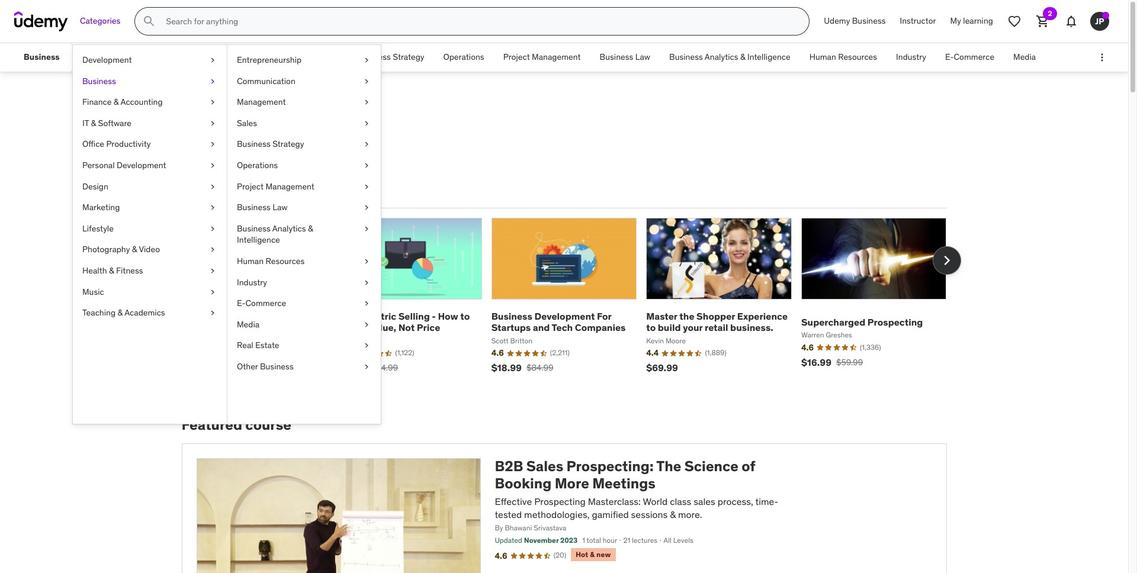 Task type: locate. For each thing, give the bounding box(es) containing it.
intelligence inside business analytics & intelligence
[[237, 235, 280, 246]]

xsmall image for office productivity
[[208, 139, 217, 151]]

shopper
[[697, 311, 736, 322]]

1 horizontal spatial business analytics & intelligence
[[670, 52, 791, 62]]

xsmall image for personal development
[[208, 160, 217, 172]]

xsmall image inside the design link
[[208, 181, 217, 193]]

1 vertical spatial strategy
[[273, 139, 304, 150]]

development for personal
[[117, 160, 166, 171]]

1 vertical spatial industry link
[[228, 272, 381, 293]]

0 horizontal spatial communication
[[173, 52, 231, 62]]

xsmall image inside real estate link
[[362, 340, 372, 352]]

intelligence for the top business analytics & intelligence link
[[748, 52, 791, 62]]

1 vertical spatial communication
[[237, 76, 296, 86]]

0 vertical spatial operations link
[[434, 43, 494, 72]]

industry link up "value"
[[228, 272, 381, 293]]

1 vertical spatial business strategy
[[237, 139, 304, 150]]

1 vertical spatial business law
[[237, 202, 288, 213]]

development inside business development for startups and tech companies
[[535, 311, 595, 322]]

commerce
[[954, 52, 995, 62], [246, 298, 286, 309]]

0 horizontal spatial intelligence
[[237, 235, 280, 246]]

industry link
[[887, 43, 936, 72], [228, 272, 381, 293]]

1 vertical spatial operations
[[237, 160, 278, 171]]

1 horizontal spatial e-
[[946, 52, 954, 62]]

media up "real"
[[237, 319, 260, 330]]

business strategy
[[357, 52, 425, 62], [237, 139, 304, 150]]

xsmall image
[[362, 55, 372, 66], [208, 76, 217, 87], [362, 97, 372, 108], [208, 118, 217, 129], [362, 118, 372, 129], [208, 160, 217, 172], [362, 160, 372, 172], [362, 202, 372, 214], [362, 256, 372, 268], [362, 298, 372, 310], [208, 308, 217, 319], [362, 340, 372, 352], [362, 361, 372, 373]]

1 horizontal spatial human resources link
[[800, 43, 887, 72]]

e-commerce up 'real estate'
[[237, 298, 286, 309]]

2023
[[561, 536, 578, 545]]

xsmall image inside development link
[[208, 55, 217, 66]]

xsmall image inside teaching & academics link
[[208, 308, 217, 319]]

0 horizontal spatial commerce
[[246, 298, 286, 309]]

business law link
[[591, 43, 660, 72], [228, 197, 381, 219]]

0 horizontal spatial business link
[[14, 43, 69, 72]]

analytics for the top business analytics & intelligence link
[[705, 52, 739, 62]]

0 vertical spatial courses
[[235, 100, 312, 124]]

to
[[240, 151, 254, 169], [461, 311, 470, 322], [647, 322, 656, 334]]

0 horizontal spatial business analytics & intelligence link
[[228, 219, 381, 251]]

0 vertical spatial operations
[[444, 52, 485, 62]]

xsmall image inside photography & video link
[[208, 244, 217, 256]]

jp link
[[1086, 7, 1115, 36]]

xsmall image inside media link
[[362, 319, 372, 331]]

xsmall image inside marketing link
[[208, 202, 217, 214]]

to inside the value centric selling - how to sell on value, not price
[[461, 311, 470, 322]]

course
[[246, 416, 292, 435]]

trending
[[258, 187, 298, 199]]

1 vertical spatial human resources link
[[228, 251, 381, 272]]

& for teaching & academics
[[118, 308, 123, 318]]

0 vertical spatial human resources
[[810, 52, 878, 62]]

2 link
[[1029, 7, 1058, 36]]

1 vertical spatial development
[[117, 160, 166, 171]]

my learning link
[[944, 7, 1001, 36]]

0 vertical spatial business strategy
[[357, 52, 425, 62]]

real estate link
[[228, 336, 381, 357]]

office productivity link
[[73, 134, 227, 155]]

xsmall image inside sales link
[[362, 118, 372, 129]]

master the shopper experience to build your retail business. link
[[647, 311, 788, 334]]

strategy for bottom business strategy link
[[273, 139, 304, 150]]

management
[[250, 52, 299, 62], [532, 52, 581, 62], [237, 97, 286, 107], [266, 181, 315, 192]]

value,
[[369, 322, 397, 334]]

0 horizontal spatial human
[[237, 256, 264, 267]]

class
[[670, 496, 692, 508]]

udemy business
[[824, 16, 886, 26]]

to left get
[[240, 151, 254, 169]]

sessions
[[631, 509, 668, 521]]

e-
[[946, 52, 954, 62], [237, 298, 246, 309]]

project down search for anything text box
[[504, 52, 530, 62]]

xsmall image for marketing
[[208, 202, 217, 214]]

xsmall image for project management
[[362, 181, 372, 193]]

1 vertical spatial law
[[273, 202, 288, 213]]

sales for sales
[[237, 118, 257, 128]]

business link up accounting
[[73, 71, 227, 92]]

project management for the left project management link
[[237, 181, 315, 192]]

1 horizontal spatial intelligence
[[748, 52, 791, 62]]

2 horizontal spatial to
[[647, 322, 656, 334]]

udemy
[[824, 16, 851, 26]]

personal
[[82, 160, 115, 171]]

xsmall image
[[208, 55, 217, 66], [362, 76, 372, 87], [208, 97, 217, 108], [208, 139, 217, 151], [362, 139, 372, 151], [208, 181, 217, 193], [362, 181, 372, 193], [208, 202, 217, 214], [208, 223, 217, 235], [362, 223, 372, 235], [208, 244, 217, 256], [208, 265, 217, 277], [362, 277, 372, 289], [208, 287, 217, 298], [362, 319, 372, 331]]

2 vertical spatial development
[[535, 311, 595, 322]]

e- up "real"
[[237, 298, 246, 309]]

entrepreneurship down categories dropdown button
[[89, 52, 154, 62]]

it
[[82, 118, 89, 128]]

0 horizontal spatial project management
[[237, 181, 315, 192]]

0 horizontal spatial industry
[[237, 277, 267, 288]]

the
[[657, 458, 682, 476]]

xsmall image inside "business" link
[[208, 76, 217, 87]]

updated november 2023
[[495, 536, 578, 545]]

hot & new
[[576, 551, 611, 559]]

1 horizontal spatial project
[[504, 52, 530, 62]]

1 vertical spatial human resources
[[237, 256, 305, 267]]

my
[[951, 16, 962, 26]]

xsmall image for operations
[[362, 160, 372, 172]]

my learning
[[951, 16, 994, 26]]

0 vertical spatial industry
[[897, 52, 927, 62]]

development link
[[73, 50, 227, 71]]

1 horizontal spatial analytics
[[705, 52, 739, 62]]

& for photography & video
[[132, 244, 137, 255]]

0 horizontal spatial prospecting
[[535, 496, 586, 508]]

process,
[[718, 496, 754, 508]]

sales courses
[[182, 100, 312, 124]]

courses up "courses to get you started"
[[235, 100, 312, 124]]

0 horizontal spatial sales
[[182, 100, 231, 124]]

1 vertical spatial resources
[[266, 256, 305, 267]]

1 vertical spatial e-
[[237, 298, 246, 309]]

xsmall image inside the other business link
[[362, 361, 372, 373]]

0 horizontal spatial strategy
[[273, 139, 304, 150]]

0 horizontal spatial operations
[[237, 160, 278, 171]]

0 vertical spatial business law
[[600, 52, 651, 62]]

you have alerts image
[[1103, 12, 1110, 19]]

business law
[[600, 52, 651, 62], [237, 202, 288, 213]]

commerce down my learning link at the top of the page
[[954, 52, 995, 62]]

1 horizontal spatial business analytics & intelligence link
[[660, 43, 800, 72]]

xsmall image for health & fitness
[[208, 265, 217, 277]]

by
[[495, 524, 503, 533]]

0 vertical spatial law
[[636, 52, 651, 62]]

xsmall image for business law
[[362, 202, 372, 214]]

0 horizontal spatial to
[[240, 151, 254, 169]]

business inside business development for startups and tech companies
[[492, 311, 533, 322]]

1 horizontal spatial project management
[[504, 52, 581, 62]]

categories
[[80, 16, 121, 26]]

operations link up trending
[[228, 155, 381, 176]]

xsmall image inside 'personal development' link
[[208, 160, 217, 172]]

industry
[[897, 52, 927, 62], [237, 277, 267, 288]]

1 horizontal spatial business law link
[[591, 43, 660, 72]]

0 horizontal spatial resources
[[266, 256, 305, 267]]

centric
[[363, 311, 397, 322]]

meetings
[[593, 475, 656, 493]]

operations link down search for anything text box
[[434, 43, 494, 72]]

management link
[[241, 43, 309, 72], [228, 92, 381, 113]]

1 horizontal spatial e-commerce
[[946, 52, 995, 62]]

& for hot & new
[[590, 551, 595, 559]]

xsmall image for human resources
[[362, 256, 372, 268]]

1 vertical spatial business strategy link
[[228, 134, 381, 155]]

new
[[597, 551, 611, 559]]

1 horizontal spatial strategy
[[393, 52, 425, 62]]

xsmall image inside industry link
[[362, 277, 372, 289]]

0 horizontal spatial human resources
[[237, 256, 305, 267]]

project down get
[[237, 181, 264, 192]]

0 vertical spatial analytics
[[705, 52, 739, 62]]

all
[[664, 536, 672, 545]]

prospecting
[[868, 316, 924, 328], [535, 496, 586, 508]]

0 horizontal spatial business analytics & intelligence
[[237, 223, 313, 246]]

& for health & fitness
[[109, 265, 114, 276]]

e- down my
[[946, 52, 954, 62]]

xsmall image inside business analytics & intelligence link
[[362, 223, 372, 235]]

commerce up estate
[[246, 298, 286, 309]]

your
[[683, 322, 703, 334]]

e-commerce
[[946, 52, 995, 62], [237, 298, 286, 309]]

1 vertical spatial commerce
[[246, 298, 286, 309]]

commerce for bottommost e-commerce link
[[246, 298, 286, 309]]

submit search image
[[142, 14, 157, 28]]

xsmall image inside business strategy link
[[362, 139, 372, 151]]

most popular button
[[182, 179, 246, 207]]

industry link down instructor link
[[887, 43, 936, 72]]

featured course
[[182, 416, 292, 435]]

xsmall image for finance & accounting
[[208, 97, 217, 108]]

courses
[[235, 100, 312, 124], [182, 151, 237, 169]]

xsmall image inside project management link
[[362, 181, 372, 193]]

e- for bottommost e-commerce link
[[237, 298, 246, 309]]

b2b sales prospecting: the science of booking more meetings effective prospecting masterclass: world class sales process, time- tested methodologies, gamified sessions & more. by bhawani srivastava
[[495, 458, 779, 533]]

xsmall image inside lifestyle link
[[208, 223, 217, 235]]

industry for top industry link
[[897, 52, 927, 62]]

1 vertical spatial business law link
[[228, 197, 381, 219]]

xsmall image for photography & video
[[208, 244, 217, 256]]

0 horizontal spatial analytics
[[272, 223, 306, 234]]

1 horizontal spatial project management link
[[494, 43, 591, 72]]

e-commerce down my learning link at the top of the page
[[946, 52, 995, 62]]

xsmall image for teaching & academics
[[208, 308, 217, 319]]

1 vertical spatial human
[[237, 256, 264, 267]]

1 horizontal spatial to
[[461, 311, 470, 322]]

Search for anything text field
[[164, 11, 795, 31]]

e-commerce for rightmost e-commerce link
[[946, 52, 995, 62]]

1 horizontal spatial operations link
[[434, 43, 494, 72]]

design link
[[73, 176, 227, 197]]

0 horizontal spatial entrepreneurship
[[89, 52, 154, 62]]

tech
[[552, 322, 573, 334]]

xsmall image inside health & fitness link
[[208, 265, 217, 277]]

lifestyle link
[[73, 219, 227, 240]]

0 horizontal spatial e-commerce
[[237, 298, 286, 309]]

1 horizontal spatial operations
[[444, 52, 485, 62]]

analytics
[[705, 52, 739, 62], [272, 223, 306, 234]]

most popular
[[184, 187, 244, 199]]

&
[[741, 52, 746, 62], [114, 97, 119, 107], [91, 118, 96, 128], [308, 223, 313, 234], [132, 244, 137, 255], [109, 265, 114, 276], [118, 308, 123, 318], [670, 509, 676, 521], [590, 551, 595, 559]]

0 vertical spatial strategy
[[393, 52, 425, 62]]

media down the wishlist icon
[[1014, 52, 1037, 62]]

1 horizontal spatial business strategy
[[357, 52, 425, 62]]

1 vertical spatial project management link
[[228, 176, 381, 197]]

1 horizontal spatial human
[[810, 52, 837, 62]]

selling
[[399, 311, 430, 322]]

0 horizontal spatial project
[[237, 181, 264, 192]]

business link down 'udemy' image
[[14, 43, 69, 72]]

udemy business link
[[817, 7, 893, 36]]

& for it & software
[[91, 118, 96, 128]]

media link down the wishlist icon
[[1005, 43, 1046, 72]]

0 horizontal spatial business law
[[237, 202, 288, 213]]

science
[[685, 458, 739, 476]]

xsmall image inside the music link
[[208, 287, 217, 298]]

entrepreneurship up sales courses at the left of page
[[237, 55, 302, 65]]

1 horizontal spatial communication
[[237, 76, 296, 86]]

business inside business analytics & intelligence
[[237, 223, 271, 234]]

xsmall image inside it & software link
[[208, 118, 217, 129]]

sales
[[182, 100, 231, 124], [237, 118, 257, 128], [527, 458, 564, 476]]

more subcategory menu links image
[[1097, 52, 1109, 63]]

1 horizontal spatial industry link
[[887, 43, 936, 72]]

courses up most popular
[[182, 151, 237, 169]]

popular
[[209, 187, 244, 199]]

next image
[[938, 251, 957, 270]]

time-
[[756, 496, 779, 508]]

0 vertical spatial business law link
[[591, 43, 660, 72]]

media link up the other business link
[[228, 315, 381, 336]]

xsmall image inside e-commerce link
[[362, 298, 372, 310]]

xsmall image for business analytics & intelligence
[[362, 223, 372, 235]]

0 vertical spatial development
[[82, 55, 132, 65]]

project management link
[[494, 43, 591, 72], [228, 176, 381, 197]]

xsmall image for management
[[362, 97, 372, 108]]

0 vertical spatial commerce
[[954, 52, 995, 62]]

& for finance & accounting
[[114, 97, 119, 107]]

xsmall image for sales
[[362, 118, 372, 129]]

project for project management link to the right
[[504, 52, 530, 62]]

instructor
[[900, 16, 937, 26]]

0 horizontal spatial law
[[273, 202, 288, 213]]

2 horizontal spatial sales
[[527, 458, 564, 476]]

business strategy for bottom business strategy link
[[237, 139, 304, 150]]

to left build
[[647, 322, 656, 334]]

to inside master the shopper experience to build your retail business.
[[647, 322, 656, 334]]

0 horizontal spatial e-
[[237, 298, 246, 309]]

project management for project management link to the right
[[504, 52, 581, 62]]

0 vertical spatial media
[[1014, 52, 1037, 62]]

marketing
[[82, 202, 120, 213]]

academics
[[125, 308, 165, 318]]

0 vertical spatial project
[[504, 52, 530, 62]]

methodologies,
[[525, 509, 590, 521]]

0 vertical spatial business analytics & intelligence link
[[660, 43, 800, 72]]

entrepreneurship
[[89, 52, 154, 62], [237, 55, 302, 65]]

trending button
[[256, 179, 300, 207]]

0 horizontal spatial human resources link
[[228, 251, 381, 272]]

analytics inside business analytics & intelligence
[[272, 223, 306, 234]]

e-commerce link down my learning link at the top of the page
[[936, 43, 1005, 72]]

e- for rightmost e-commerce link
[[946, 52, 954, 62]]

0 vertical spatial intelligence
[[748, 52, 791, 62]]

categories button
[[73, 7, 128, 36]]

resources
[[839, 52, 878, 62], [266, 256, 305, 267]]

1 horizontal spatial prospecting
[[868, 316, 924, 328]]

operations down search for anything text box
[[444, 52, 485, 62]]

0 horizontal spatial e-commerce link
[[228, 293, 381, 315]]

it & software
[[82, 118, 132, 128]]

e-commerce link up real estate link
[[228, 293, 381, 315]]

operations up trending
[[237, 160, 278, 171]]

operations link
[[434, 43, 494, 72], [228, 155, 381, 176]]

xsmall image inside the "finance & accounting" link
[[208, 97, 217, 108]]

to right how
[[461, 311, 470, 322]]

xsmall image inside 'office productivity' link
[[208, 139, 217, 151]]

0 vertical spatial e-commerce
[[946, 52, 995, 62]]

xsmall image for design
[[208, 181, 217, 193]]

business strategy for the topmost business strategy link
[[357, 52, 425, 62]]

courses to get you started
[[182, 151, 360, 169]]



Task type: describe. For each thing, give the bounding box(es) containing it.
law for left business law link
[[273, 202, 288, 213]]

real
[[237, 340, 253, 351]]

1 horizontal spatial media
[[1014, 52, 1037, 62]]

build
[[658, 322, 681, 334]]

2
[[1049, 9, 1053, 18]]

value centric selling - how to sell on value, not price
[[337, 311, 470, 334]]

0 horizontal spatial project management link
[[228, 176, 381, 197]]

it & software link
[[73, 113, 227, 134]]

not
[[399, 322, 415, 334]]

finance & accounting
[[82, 97, 163, 107]]

lectures
[[632, 536, 658, 545]]

0 vertical spatial business strategy link
[[348, 43, 434, 72]]

finance
[[82, 97, 112, 107]]

lifestyle
[[82, 223, 114, 234]]

value centric selling - how to sell on value, not price link
[[337, 311, 470, 334]]

1 horizontal spatial human resources
[[810, 52, 878, 62]]

0 vertical spatial industry link
[[887, 43, 936, 72]]

software
[[98, 118, 132, 128]]

0 horizontal spatial entrepreneurship link
[[80, 43, 163, 72]]

hour
[[603, 536, 618, 545]]

strategy for the topmost business strategy link
[[393, 52, 425, 62]]

xsmall image for it & software
[[208, 118, 217, 129]]

finance & accounting link
[[73, 92, 227, 113]]

all levels
[[664, 536, 694, 545]]

other
[[237, 361, 258, 372]]

supercharged
[[802, 316, 866, 328]]

on
[[356, 322, 367, 334]]

sales inside the b2b sales prospecting: the science of booking more meetings effective prospecting masterclass: world class sales process, time- tested methodologies, gamified sessions & more. by bhawani srivastava
[[527, 458, 564, 476]]

effective
[[495, 496, 532, 508]]

0 horizontal spatial media link
[[228, 315, 381, 336]]

hot
[[576, 551, 589, 559]]

music
[[82, 287, 104, 297]]

design
[[82, 181, 108, 192]]

business development for startups and tech companies
[[492, 311, 626, 334]]

notifications image
[[1065, 14, 1079, 28]]

health & fitness link
[[73, 261, 227, 282]]

of
[[742, 458, 756, 476]]

business.
[[731, 322, 774, 334]]

other business
[[237, 361, 294, 372]]

booking
[[495, 475, 552, 493]]

november
[[524, 536, 559, 545]]

intelligence for bottommost business analytics & intelligence link
[[237, 235, 280, 246]]

e-commerce for bottommost e-commerce link
[[237, 298, 286, 309]]

health & fitness
[[82, 265, 143, 276]]

1 vertical spatial operations link
[[228, 155, 381, 176]]

analytics for bottommost business analytics & intelligence link
[[272, 223, 306, 234]]

featured
[[182, 416, 242, 435]]

xsmall image for e-commerce
[[362, 298, 372, 310]]

& inside the b2b sales prospecting: the science of booking more meetings effective prospecting masterclass: world class sales process, time- tested methodologies, gamified sessions & more. by bhawani srivastava
[[670, 509, 676, 521]]

tested
[[495, 509, 522, 521]]

& inside business analytics & intelligence
[[308, 223, 313, 234]]

0 horizontal spatial business law link
[[228, 197, 381, 219]]

most
[[184, 187, 207, 199]]

udemy image
[[14, 11, 68, 31]]

1 horizontal spatial resources
[[839, 52, 878, 62]]

development for business
[[535, 311, 595, 322]]

for
[[597, 311, 612, 322]]

industry for industry link to the bottom
[[237, 277, 267, 288]]

xsmall image for entrepreneurship
[[362, 55, 372, 66]]

jp
[[1096, 16, 1105, 26]]

photography & video
[[82, 244, 160, 255]]

project for the left project management link
[[237, 181, 264, 192]]

wishlist image
[[1008, 14, 1022, 28]]

xsmall image for development
[[208, 55, 217, 66]]

personal development link
[[73, 155, 227, 176]]

1 vertical spatial e-commerce link
[[228, 293, 381, 315]]

1 vertical spatial business analytics & intelligence
[[237, 223, 313, 246]]

masterclass:
[[588, 496, 641, 508]]

1 vertical spatial business analytics & intelligence link
[[228, 219, 381, 251]]

1 vertical spatial courses
[[182, 151, 237, 169]]

1 vertical spatial media
[[237, 319, 260, 330]]

productivity
[[106, 139, 151, 150]]

estate
[[255, 340, 279, 351]]

xsmall image for industry
[[362, 277, 372, 289]]

xsmall image for lifestyle
[[208, 223, 217, 235]]

photography
[[82, 244, 130, 255]]

supercharged prospecting link
[[802, 316, 924, 328]]

1 horizontal spatial business link
[[73, 71, 227, 92]]

office productivity
[[82, 139, 151, 150]]

xsmall image for media
[[362, 319, 372, 331]]

1 horizontal spatial entrepreneurship link
[[228, 50, 381, 71]]

4.6
[[495, 551, 508, 562]]

retail
[[705, 322, 729, 334]]

xsmall image for real estate
[[362, 340, 372, 352]]

1
[[583, 536, 585, 545]]

personal development
[[82, 160, 166, 171]]

business development for startups and tech companies link
[[492, 311, 626, 334]]

learning
[[964, 16, 994, 26]]

1 horizontal spatial e-commerce link
[[936, 43, 1005, 72]]

sell
[[337, 322, 354, 334]]

0 vertical spatial human
[[810, 52, 837, 62]]

and
[[533, 322, 550, 334]]

1 horizontal spatial entrepreneurship
[[237, 55, 302, 65]]

teaching
[[82, 308, 116, 318]]

xsmall image for other business
[[362, 361, 372, 373]]

prospecting inside the b2b sales prospecting: the science of booking more meetings effective prospecting masterclass: world class sales process, time- tested methodologies, gamified sessions & more. by bhawani srivastava
[[535, 496, 586, 508]]

you
[[283, 151, 308, 169]]

the
[[680, 311, 695, 322]]

arrow pointing to subcategory menu links image
[[69, 43, 80, 72]]

1 horizontal spatial media link
[[1005, 43, 1046, 72]]

bhawani
[[505, 524, 532, 533]]

b2b
[[495, 458, 524, 476]]

0 vertical spatial management link
[[241, 43, 309, 72]]

gamified
[[592, 509, 629, 521]]

fitness
[[116, 265, 143, 276]]

xsmall image for business strategy
[[362, 139, 372, 151]]

1 total hour
[[583, 536, 618, 545]]

teaching & academics link
[[73, 303, 227, 324]]

prospecting:
[[567, 458, 654, 476]]

carousel element
[[182, 218, 962, 389]]

updated
[[495, 536, 523, 545]]

sales link
[[228, 113, 381, 134]]

shopping cart with 2 items image
[[1036, 14, 1051, 28]]

xsmall image for music
[[208, 287, 217, 298]]

started
[[311, 151, 360, 169]]

get
[[257, 151, 280, 169]]

0 vertical spatial communication
[[173, 52, 231, 62]]

photography & video link
[[73, 240, 227, 261]]

office
[[82, 139, 104, 150]]

marketing link
[[73, 197, 227, 219]]

world
[[643, 496, 668, 508]]

xsmall image for communication
[[362, 76, 372, 87]]

sales for sales courses
[[182, 100, 231, 124]]

instructor link
[[893, 7, 944, 36]]

supercharged prospecting
[[802, 316, 924, 328]]

prospecting inside carousel element
[[868, 316, 924, 328]]

-
[[432, 311, 436, 322]]

1 vertical spatial management link
[[228, 92, 381, 113]]

other business link
[[228, 357, 381, 378]]

commerce for rightmost e-commerce link
[[954, 52, 995, 62]]

1 horizontal spatial business law
[[600, 52, 651, 62]]

law for topmost business law link
[[636, 52, 651, 62]]

0 vertical spatial business analytics & intelligence
[[670, 52, 791, 62]]

xsmall image for business
[[208, 76, 217, 87]]

accounting
[[121, 97, 163, 107]]

companies
[[575, 322, 626, 334]]

teaching & academics
[[82, 308, 165, 318]]



Task type: vqa. For each thing, say whether or not it's contained in the screenshot.
the leftmost Project Management
yes



